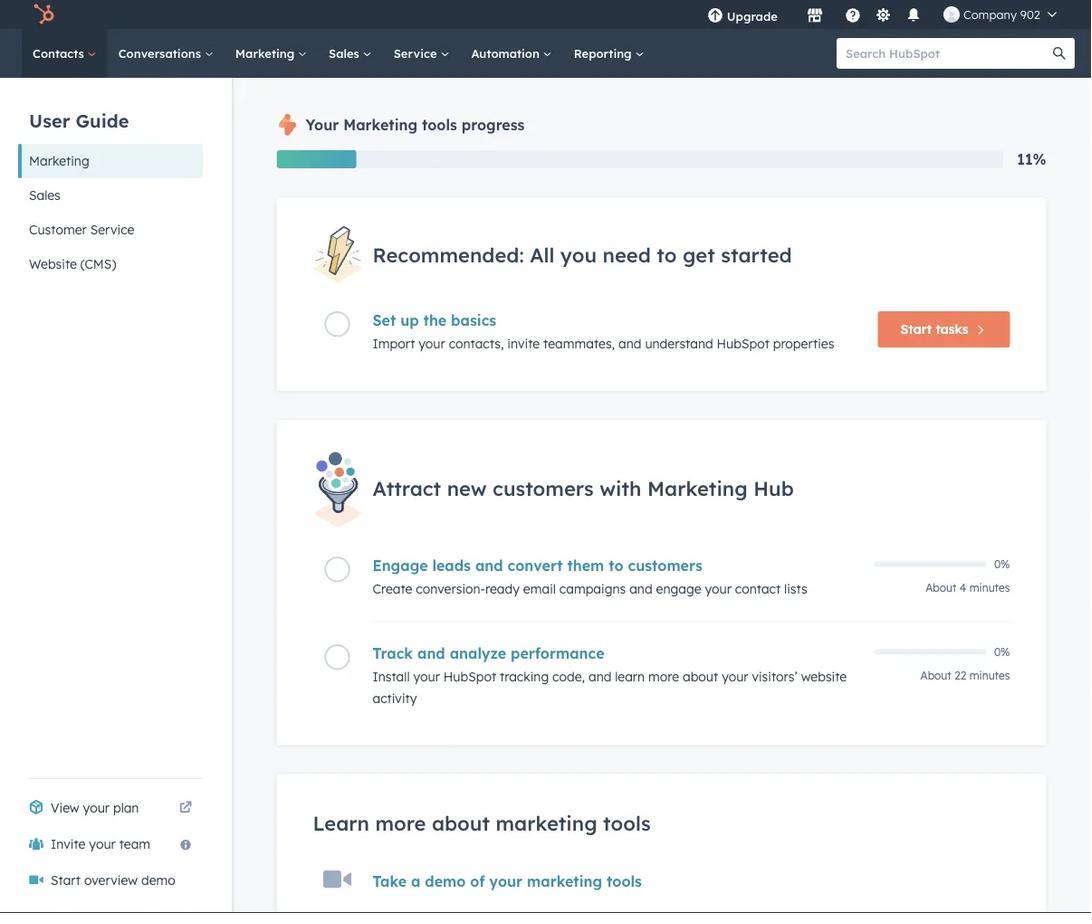 Task type: locate. For each thing, give the bounding box(es) containing it.
0 horizontal spatial start
[[51, 873, 81, 889]]

customers inside engage leads and convert them to customers create conversion-ready email campaigns and engage your contact lists
[[628, 557, 703, 575]]

notifications image
[[906, 8, 922, 24]]

contacts link
[[22, 29, 108, 78]]

marketing right your
[[343, 116, 418, 134]]

0% for track and analyze performance
[[995, 646, 1010, 659]]

0 horizontal spatial to
[[609, 557, 624, 575]]

the
[[424, 312, 447, 330]]

service inside button
[[90, 222, 134, 238]]

2 vertical spatial tools
[[607, 873, 642, 891]]

about 22 minutes
[[921, 669, 1010, 682]]

marketing
[[235, 46, 298, 61], [343, 116, 418, 134], [29, 153, 89, 169], [648, 476, 748, 501]]

0 vertical spatial marketing
[[496, 811, 597, 836]]

1 horizontal spatial start
[[901, 322, 932, 338]]

attract
[[373, 476, 441, 501]]

1 0% from the top
[[995, 558, 1010, 571]]

0 horizontal spatial more
[[375, 811, 426, 836]]

sales
[[329, 46, 363, 61], [29, 187, 60, 203]]

convert
[[508, 557, 563, 575]]

your left team on the left bottom of the page
[[89, 837, 116, 853]]

start
[[901, 322, 932, 338], [51, 873, 81, 889]]

your inside set up the basics import your contacts, invite teammates, and understand hubspot properties
[[419, 336, 445, 352]]

of
[[470, 873, 485, 891]]

sales up customer on the top left of the page
[[29, 187, 60, 203]]

marketing inside button
[[29, 153, 89, 169]]

1 vertical spatial sales
[[29, 187, 60, 203]]

start inside button
[[901, 322, 932, 338]]

about up of
[[432, 811, 490, 836]]

Search HubSpot search field
[[837, 38, 1059, 69]]

customer service
[[29, 222, 134, 238]]

0 vertical spatial customers
[[493, 476, 594, 501]]

to right them
[[609, 557, 624, 575]]

1 vertical spatial to
[[609, 557, 624, 575]]

start down invite
[[51, 873, 81, 889]]

0 vertical spatial start
[[901, 322, 932, 338]]

learn more about marketing tools
[[313, 811, 651, 836]]

1 horizontal spatial about
[[683, 669, 718, 685]]

your right engage
[[705, 581, 732, 597]]

customers right new
[[493, 476, 594, 501]]

demo inside start overview demo 'link'
[[141, 873, 175, 889]]

hubspot image
[[33, 4, 54, 25]]

new
[[447, 476, 487, 501]]

service right sales link
[[394, 46, 441, 61]]

service
[[394, 46, 441, 61], [90, 222, 134, 238]]

engage
[[373, 557, 428, 575]]

and down set up the basics button
[[619, 336, 642, 352]]

mateo roberts image
[[944, 6, 960, 23]]

1 vertical spatial customers
[[628, 557, 703, 575]]

2 minutes from the top
[[970, 669, 1010, 682]]

to left get
[[657, 242, 677, 267]]

visitors'
[[752, 669, 798, 685]]

conversations
[[118, 46, 205, 61]]

marketing up take a demo of your marketing tools
[[496, 811, 597, 836]]

0 horizontal spatial service
[[90, 222, 134, 238]]

0 horizontal spatial about
[[432, 811, 490, 836]]

marketing right of
[[527, 873, 602, 891]]

and up ready
[[475, 557, 503, 575]]

sales right marketing link
[[329, 46, 363, 61]]

contact
[[735, 581, 781, 597]]

website (cms)
[[29, 256, 116, 272]]

campaigns
[[560, 581, 626, 597]]

minutes
[[970, 581, 1010, 595], [970, 669, 1010, 682]]

1 vertical spatial about
[[921, 669, 952, 682]]

0 vertical spatial more
[[649, 669, 679, 685]]

0 vertical spatial sales
[[329, 46, 363, 61]]

0 vertical spatial 0%
[[995, 558, 1010, 571]]

demo down team on the left bottom of the page
[[141, 873, 175, 889]]

minutes right '22'
[[970, 669, 1010, 682]]

customer service button
[[18, 213, 203, 247]]

and inside set up the basics import your contacts, invite teammates, and understand hubspot properties
[[619, 336, 642, 352]]

start overview demo
[[51, 873, 175, 889]]

1 vertical spatial about
[[432, 811, 490, 836]]

1 vertical spatial 0%
[[995, 646, 1010, 659]]

engage
[[656, 581, 702, 597]]

0 vertical spatial hubspot
[[717, 336, 770, 352]]

0%
[[995, 558, 1010, 571], [995, 646, 1010, 659]]

invite your team
[[51, 837, 150, 853]]

them
[[567, 557, 604, 575]]

lists
[[784, 581, 808, 597]]

demo right the a at the left of the page
[[425, 873, 466, 891]]

marketing
[[496, 811, 597, 836], [527, 873, 602, 891]]

upgrade
[[727, 9, 778, 24]]

about inside track and analyze performance install your hubspot tracking code, and learn more about your visitors' website activity
[[683, 669, 718, 685]]

1 vertical spatial service
[[90, 222, 134, 238]]

your
[[306, 116, 339, 134]]

learn
[[615, 669, 645, 685]]

take
[[373, 873, 407, 891]]

0% up "about 22 minutes"
[[995, 646, 1010, 659]]

0 horizontal spatial sales
[[29, 187, 60, 203]]

menu containing company 902
[[695, 0, 1070, 29]]

1 vertical spatial tools
[[603, 811, 651, 836]]

contacts
[[33, 46, 88, 61]]

with
[[600, 476, 642, 501]]

1 minutes from the top
[[970, 581, 1010, 595]]

about
[[683, 669, 718, 685], [432, 811, 490, 836]]

1 horizontal spatial customers
[[628, 557, 703, 575]]

settings link
[[872, 5, 895, 24]]

recommended:
[[373, 242, 524, 267]]

about left '22'
[[921, 669, 952, 682]]

1 vertical spatial more
[[375, 811, 426, 836]]

customers
[[493, 476, 594, 501], [628, 557, 703, 575]]

0 vertical spatial about
[[926, 581, 957, 595]]

2 0% from the top
[[995, 646, 1010, 659]]

1 vertical spatial hubspot
[[444, 669, 496, 685]]

0 vertical spatial to
[[657, 242, 677, 267]]

to
[[657, 242, 677, 267], [609, 557, 624, 575]]

take a demo of your marketing tools
[[373, 873, 642, 891]]

about 4 minutes
[[926, 581, 1010, 595]]

0 vertical spatial minutes
[[970, 581, 1010, 595]]

notifications button
[[898, 0, 929, 29]]

invite
[[507, 336, 540, 352]]

0 horizontal spatial customers
[[493, 476, 594, 501]]

0 horizontal spatial hubspot
[[444, 669, 496, 685]]

understand
[[645, 336, 713, 352]]

up
[[401, 312, 419, 330]]

hubspot inside track and analyze performance install your hubspot tracking code, and learn more about your visitors' website activity
[[444, 669, 496, 685]]

hubspot left properties
[[717, 336, 770, 352]]

demo
[[425, 873, 466, 891], [141, 873, 175, 889]]

engage leads and convert them to customers button
[[373, 557, 864, 575]]

about right learn
[[683, 669, 718, 685]]

1 horizontal spatial sales
[[329, 46, 363, 61]]

tasks
[[936, 322, 969, 338]]

set
[[373, 312, 396, 330]]

track and analyze performance install your hubspot tracking code, and learn more about your visitors' website activity
[[373, 644, 847, 706]]

set up the basics button
[[373, 312, 864, 330]]

start tasks button
[[878, 312, 1010, 348]]

marketing link
[[224, 29, 318, 78]]

user guide views element
[[18, 78, 203, 282]]

tools
[[422, 116, 457, 134], [603, 811, 651, 836], [607, 873, 642, 891]]

start inside 'link'
[[51, 873, 81, 889]]

and down track and analyze performance button
[[589, 669, 612, 685]]

and down engage leads and convert them to customers button
[[630, 581, 653, 597]]

about left 4
[[926, 581, 957, 595]]

menu
[[695, 0, 1070, 29]]

customers up engage
[[628, 557, 703, 575]]

about
[[926, 581, 957, 595], [921, 669, 952, 682]]

1 vertical spatial minutes
[[970, 669, 1010, 682]]

service down sales button
[[90, 222, 134, 238]]

take a demo of your marketing tools link
[[373, 873, 642, 891]]

start left tasks on the top
[[901, 322, 932, 338]]

started
[[721, 242, 792, 267]]

hubspot down analyze
[[444, 669, 496, 685]]

1 horizontal spatial hubspot
[[717, 336, 770, 352]]

0 horizontal spatial demo
[[141, 873, 175, 889]]

hubspot
[[717, 336, 770, 352], [444, 669, 496, 685]]

1 vertical spatial marketing
[[527, 873, 602, 891]]

user
[[29, 109, 70, 132]]

1 horizontal spatial demo
[[425, 873, 466, 891]]

marketing down 'user'
[[29, 153, 89, 169]]

code,
[[553, 669, 585, 685]]

hubspot link
[[22, 4, 68, 25]]

0 vertical spatial service
[[394, 46, 441, 61]]

minutes right 4
[[970, 581, 1010, 595]]

your
[[419, 336, 445, 352], [705, 581, 732, 597], [413, 669, 440, 685], [722, 669, 749, 685], [83, 801, 110, 817], [89, 837, 116, 853], [489, 873, 523, 891]]

1 vertical spatial start
[[51, 873, 81, 889]]

1 horizontal spatial service
[[394, 46, 441, 61]]

0% up the about 4 minutes
[[995, 558, 1010, 571]]

0 vertical spatial tools
[[422, 116, 457, 134]]

track and analyze performance button
[[373, 644, 864, 663]]

your down the
[[419, 336, 445, 352]]

902
[[1021, 7, 1041, 22]]

ready
[[486, 581, 520, 597]]

view your plan link
[[18, 791, 203, 827]]

settings image
[[875, 8, 892, 24]]

link opens in a new window image
[[179, 798, 192, 820], [179, 802, 192, 815]]

0 vertical spatial about
[[683, 669, 718, 685]]

1 horizontal spatial more
[[649, 669, 679, 685]]

search image
[[1053, 47, 1066, 60]]



Task type: describe. For each thing, give the bounding box(es) containing it.
demo for overview
[[141, 873, 175, 889]]

service link
[[383, 29, 460, 78]]

learn
[[313, 811, 370, 836]]

plan
[[113, 801, 139, 817]]

overview
[[84, 873, 138, 889]]

start for start tasks
[[901, 322, 932, 338]]

progress
[[462, 116, 525, 134]]

set up the basics import your contacts, invite teammates, and understand hubspot properties
[[373, 312, 835, 352]]

need
[[603, 242, 651, 267]]

engage leads and convert them to customers create conversion-ready email campaigns and engage your contact lists
[[373, 557, 808, 597]]

analyze
[[450, 644, 506, 663]]

start tasks
[[901, 322, 969, 338]]

reporting
[[574, 46, 635, 61]]

your marketing tools progress progress bar
[[277, 150, 357, 168]]

0% for engage leads and convert them to customers
[[995, 558, 1010, 571]]

teammates,
[[544, 336, 615, 352]]

sales inside sales link
[[329, 46, 363, 61]]

website
[[801, 669, 847, 685]]

help button
[[838, 0, 869, 29]]

upgrade image
[[707, 8, 724, 24]]

a
[[411, 873, 421, 891]]

contacts,
[[449, 336, 504, 352]]

tracking
[[500, 669, 549, 685]]

install
[[373, 669, 410, 685]]

automation
[[471, 46, 543, 61]]

your marketing tools progress
[[306, 116, 525, 134]]

sales link
[[318, 29, 383, 78]]

1 link opens in a new window image from the top
[[179, 798, 192, 820]]

4
[[960, 581, 967, 595]]

hubspot inside set up the basics import your contacts, invite teammates, and understand hubspot properties
[[717, 336, 770, 352]]

email
[[523, 581, 556, 597]]

user guide
[[29, 109, 129, 132]]

basics
[[451, 312, 497, 330]]

recommended: all you need to get started
[[373, 242, 792, 267]]

search button
[[1044, 38, 1075, 69]]

invite
[[51, 837, 86, 853]]

service inside "link"
[[394, 46, 441, 61]]

conversations link
[[108, 29, 224, 78]]

activity
[[373, 691, 417, 706]]

sales inside sales button
[[29, 187, 60, 203]]

view your plan
[[51, 801, 139, 817]]

company 902
[[964, 7, 1041, 22]]

about for engage leads and convert them to customers
[[926, 581, 957, 595]]

all
[[530, 242, 555, 267]]

leads
[[433, 557, 471, 575]]

minutes for track and analyze performance
[[970, 669, 1010, 682]]

minutes for engage leads and convert them to customers
[[970, 581, 1010, 595]]

marketing button
[[18, 144, 203, 178]]

11%
[[1017, 150, 1047, 168]]

conversion-
[[416, 581, 486, 597]]

website (cms) button
[[18, 247, 203, 282]]

marketplaces image
[[807, 8, 823, 24]]

marketing left 'hub'
[[648, 476, 748, 501]]

company
[[964, 7, 1017, 22]]

import
[[373, 336, 415, 352]]

track
[[373, 644, 413, 663]]

reporting link
[[563, 29, 655, 78]]

to inside engage leads and convert them to customers create conversion-ready email campaigns and engage your contact lists
[[609, 557, 624, 575]]

website
[[29, 256, 77, 272]]

more inside track and analyze performance install your hubspot tracking code, and learn more about your visitors' website activity
[[649, 669, 679, 685]]

your left plan
[[83, 801, 110, 817]]

customer
[[29, 222, 87, 238]]

guide
[[76, 109, 129, 132]]

start overview demo link
[[18, 863, 203, 899]]

and right track
[[418, 644, 445, 663]]

automation link
[[460, 29, 563, 78]]

your right of
[[489, 873, 523, 891]]

attract new customers with marketing hub
[[373, 476, 794, 501]]

2 link opens in a new window image from the top
[[179, 802, 192, 815]]

your left visitors' on the right of the page
[[722, 669, 749, 685]]

sales button
[[18, 178, 203, 213]]

help image
[[845, 8, 861, 24]]

marketing left sales link
[[235, 46, 298, 61]]

view
[[51, 801, 79, 817]]

performance
[[511, 644, 605, 663]]

create
[[373, 581, 412, 597]]

your right install
[[413, 669, 440, 685]]

your inside engage leads and convert them to customers create conversion-ready email campaigns and engage your contact lists
[[705, 581, 732, 597]]

invite your team button
[[18, 827, 203, 863]]

(cms)
[[80, 256, 116, 272]]

demo for a
[[425, 873, 466, 891]]

your inside button
[[89, 837, 116, 853]]

company 902 button
[[933, 0, 1068, 29]]

hub
[[754, 476, 794, 501]]

properties
[[773, 336, 835, 352]]

about for track and analyze performance
[[921, 669, 952, 682]]

start for start overview demo
[[51, 873, 81, 889]]

get
[[683, 242, 715, 267]]

marketplaces button
[[796, 0, 834, 29]]

22
[[955, 669, 967, 682]]

1 horizontal spatial to
[[657, 242, 677, 267]]



Task type: vqa. For each thing, say whether or not it's contained in the screenshot.
middle tools
yes



